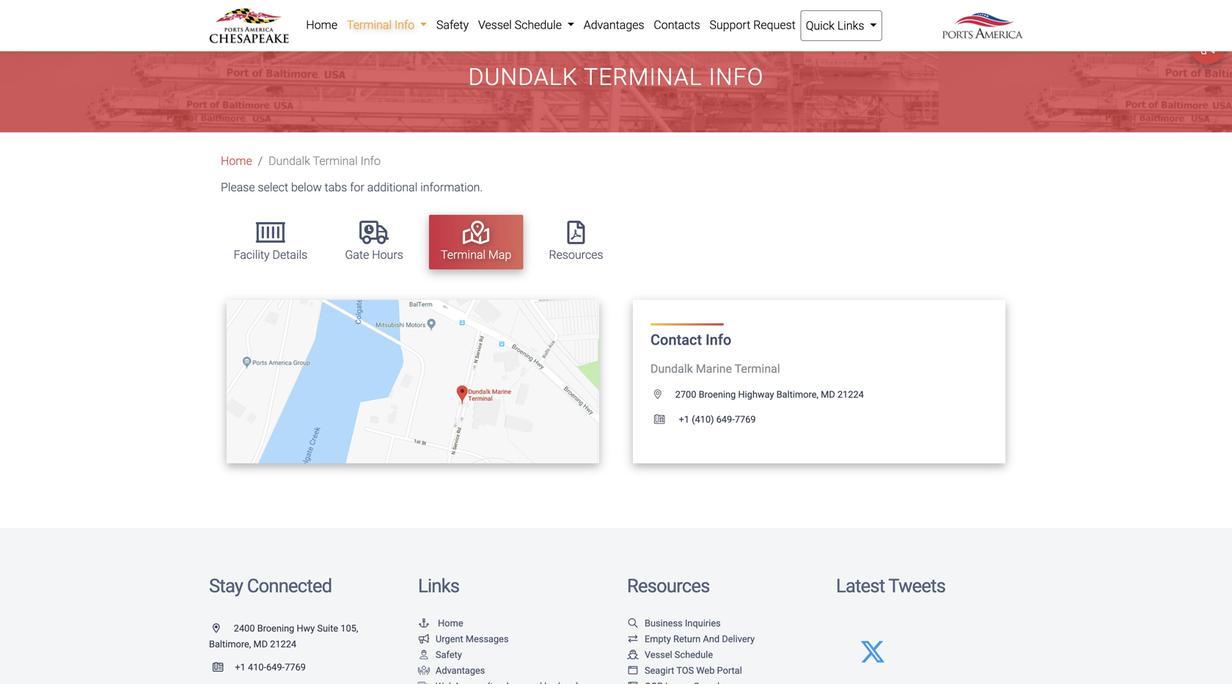 Task type: locate. For each thing, give the bounding box(es) containing it.
browser image inside seagirt tos web portal link
[[627, 666, 639, 676]]

exchange image
[[627, 635, 639, 644]]

1 vertical spatial browser image
[[627, 682, 639, 684]]

0 vertical spatial broening
[[699, 389, 736, 400]]

safety
[[437, 18, 469, 32], [436, 650, 462, 661]]

1 vertical spatial 649-
[[266, 662, 285, 673]]

contact info
[[651, 332, 732, 349]]

1 vertical spatial vessel schedule link
[[627, 650, 713, 661]]

anchor image
[[418, 619, 430, 628]]

0 horizontal spatial 649-
[[266, 662, 285, 673]]

1 vertical spatial broening
[[257, 623, 294, 634]]

2 horizontal spatial home
[[438, 618, 463, 629]]

1 vertical spatial baltimore,
[[209, 639, 251, 650]]

gate hours link
[[333, 215, 415, 270]]

latest
[[836, 575, 885, 598]]

0 vertical spatial 649-
[[717, 414, 735, 425]]

advantages link left contacts
[[579, 10, 649, 40]]

baltimore,
[[777, 389, 819, 400], [209, 639, 251, 650]]

facility details
[[234, 248, 308, 262]]

home for home link corresponding to terminal info link at the top left of page
[[306, 18, 338, 32]]

0 horizontal spatial md
[[253, 639, 268, 650]]

1 vertical spatial md
[[253, 639, 268, 650]]

portal
[[717, 665, 742, 676]]

terminal map link
[[429, 215, 523, 270]]

1 vertical spatial safety link
[[418, 650, 462, 661]]

resources
[[549, 248, 603, 262], [627, 575, 710, 598]]

baltimore, right highway
[[777, 389, 819, 400]]

highway
[[738, 389, 774, 400]]

1 vertical spatial vessel
[[645, 650, 673, 661]]

0 horizontal spatial vessel
[[478, 18, 512, 32]]

649-
[[717, 414, 735, 425], [266, 662, 285, 673]]

marine
[[696, 362, 732, 376]]

business inquiries link
[[627, 618, 721, 629]]

phone office image inside +1 (410) 649-7769 link
[[654, 415, 677, 424]]

649- right (410)
[[717, 414, 735, 425]]

delivery
[[722, 634, 755, 645]]

0 vertical spatial phone office image
[[654, 415, 677, 424]]

0 vertical spatial links
[[838, 19, 865, 33]]

tab list
[[215, 208, 1023, 277]]

0 horizontal spatial dundalk terminal info
[[269, 154, 381, 168]]

business
[[645, 618, 683, 629]]

0 vertical spatial browser image
[[627, 666, 639, 676]]

home link for urgent messages link
[[418, 618, 463, 629]]

1 horizontal spatial baltimore,
[[777, 389, 819, 400]]

1 horizontal spatial 649-
[[717, 414, 735, 425]]

safety link down urgent
[[418, 650, 462, 661]]

vessel schedule link
[[474, 10, 579, 40], [627, 650, 713, 661]]

1 vertical spatial advantages link
[[418, 665, 485, 676]]

1 browser image from the top
[[627, 666, 639, 676]]

schedule
[[515, 18, 562, 32], [675, 650, 713, 661]]

facility details link
[[222, 215, 319, 270]]

dundalk marine terminal
[[651, 362, 780, 376]]

0 horizontal spatial 21224
[[270, 639, 297, 650]]

get directions
[[369, 376, 444, 387]]

phone office image down map marker alt image
[[654, 415, 677, 424]]

1 vertical spatial +1
[[235, 662, 246, 673]]

2 vertical spatial dundalk
[[651, 362, 693, 376]]

0 horizontal spatial broening
[[257, 623, 294, 634]]

0 horizontal spatial resources
[[549, 248, 603, 262]]

1 vertical spatial home
[[221, 154, 252, 168]]

0 vertical spatial vessel schedule
[[478, 18, 565, 32]]

0 horizontal spatial links
[[418, 575, 459, 598]]

links up anchor image
[[418, 575, 459, 598]]

advantages link up truck container icon
[[418, 665, 485, 676]]

broening
[[699, 389, 736, 400], [257, 623, 294, 634]]

0 horizontal spatial 7769
[[285, 662, 306, 673]]

browser image
[[627, 666, 639, 676], [627, 682, 639, 684]]

+1 left (410)
[[679, 414, 690, 425]]

1 horizontal spatial vessel
[[645, 650, 673, 661]]

0 vertical spatial md
[[821, 389, 835, 400]]

21224
[[838, 389, 864, 400], [270, 639, 297, 650]]

1 horizontal spatial advantages link
[[579, 10, 649, 40]]

7769 for +1 410-649-7769
[[285, 662, 306, 673]]

0 horizontal spatial vessel schedule
[[478, 18, 565, 32]]

md
[[821, 389, 835, 400], [253, 639, 268, 650]]

2 horizontal spatial dundalk
[[651, 362, 693, 376]]

md right highway
[[821, 389, 835, 400]]

0 vertical spatial 7769
[[735, 414, 756, 425]]

2 browser image from the top
[[627, 682, 639, 684]]

0 vertical spatial safety
[[437, 18, 469, 32]]

links right quick
[[838, 19, 865, 33]]

1 vertical spatial advantages
[[436, 665, 485, 676]]

105,
[[341, 623, 358, 634]]

home up please
[[221, 154, 252, 168]]

0 horizontal spatial vessel schedule link
[[474, 10, 579, 40]]

1 vertical spatial schedule
[[675, 650, 713, 661]]

terminal info link
[[342, 10, 432, 40]]

baltimore, down map marker alt icon
[[209, 639, 251, 650]]

1 vertical spatial dundalk
[[269, 154, 310, 168]]

0 vertical spatial home link
[[302, 10, 342, 40]]

tos
[[677, 665, 694, 676]]

search image
[[627, 619, 639, 628]]

0 vertical spatial home
[[306, 18, 338, 32]]

messages
[[466, 634, 509, 645]]

seagirt
[[645, 665, 675, 676]]

1 horizontal spatial broening
[[699, 389, 736, 400]]

home
[[306, 18, 338, 32], [221, 154, 252, 168], [438, 618, 463, 629]]

1 vertical spatial resources
[[627, 575, 710, 598]]

home link up urgent
[[418, 618, 463, 629]]

business inquiries
[[645, 618, 721, 629]]

home link for terminal info link at the top left of page
[[302, 10, 342, 40]]

advantages link
[[579, 10, 649, 40], [418, 665, 485, 676]]

0 vertical spatial resources
[[549, 248, 603, 262]]

0 horizontal spatial baltimore,
[[209, 639, 251, 650]]

1 vertical spatial phone office image
[[213, 663, 235, 672]]

649- for (410)
[[717, 414, 735, 425]]

2 vertical spatial home link
[[418, 618, 463, 629]]

1 horizontal spatial dundalk
[[468, 63, 578, 91]]

safety link right terminal info
[[432, 10, 474, 40]]

0 horizontal spatial home link
[[221, 154, 252, 168]]

2 horizontal spatial home link
[[418, 618, 463, 629]]

please select below tabs for additional information.
[[221, 180, 483, 194]]

21224 inside 2400 broening hwy suite 105, baltimore, md 21224
[[270, 639, 297, 650]]

home link up please
[[221, 154, 252, 168]]

2400
[[234, 623, 255, 634]]

home up urgent
[[438, 618, 463, 629]]

0 horizontal spatial home
[[221, 154, 252, 168]]

0 vertical spatial advantages
[[584, 18, 645, 32]]

2 vertical spatial home
[[438, 618, 463, 629]]

safety right terminal info link at the top left of page
[[437, 18, 469, 32]]

1 vertical spatial 21224
[[270, 639, 297, 650]]

0 horizontal spatial phone office image
[[213, 663, 235, 672]]

dundalk
[[468, 63, 578, 91], [269, 154, 310, 168], [651, 362, 693, 376]]

broening up the +1 (410) 649-7769
[[699, 389, 736, 400]]

advantages left contacts link
[[584, 18, 645, 32]]

1 horizontal spatial +1
[[679, 414, 690, 425]]

0 vertical spatial vessel schedule link
[[474, 10, 579, 40]]

md down 2400
[[253, 639, 268, 650]]

1 horizontal spatial home link
[[302, 10, 342, 40]]

0 vertical spatial dundalk
[[468, 63, 578, 91]]

vessel schedule
[[478, 18, 565, 32], [645, 650, 713, 661]]

7769 down 2400 broening hwy suite 105, baltimore, md 21224 link
[[285, 662, 306, 673]]

1 horizontal spatial resources
[[627, 575, 710, 598]]

1 horizontal spatial phone office image
[[654, 415, 677, 424]]

safety link
[[432, 10, 474, 40], [418, 650, 462, 661]]

0 vertical spatial dundalk terminal info
[[468, 63, 764, 91]]

0 vertical spatial safety link
[[432, 10, 474, 40]]

home left terminal info
[[306, 18, 338, 32]]

phone office image
[[654, 415, 677, 424], [213, 663, 235, 672]]

0 horizontal spatial schedule
[[515, 18, 562, 32]]

urgent messages
[[436, 634, 509, 645]]

hours
[[372, 248, 403, 262]]

advantages
[[584, 18, 645, 32], [436, 665, 485, 676]]

links
[[838, 19, 865, 33], [418, 575, 459, 598]]

0 horizontal spatial advantages
[[436, 665, 485, 676]]

urgent messages link
[[418, 634, 509, 645]]

7769
[[735, 414, 756, 425], [285, 662, 306, 673]]

vessel
[[478, 18, 512, 32], [645, 650, 673, 661]]

1 horizontal spatial home
[[306, 18, 338, 32]]

phone office image inside the +1 410-649-7769 link
[[213, 663, 235, 672]]

1 vertical spatial dundalk terminal info
[[269, 154, 381, 168]]

+1
[[679, 414, 690, 425], [235, 662, 246, 673]]

1 horizontal spatial vessel schedule
[[645, 650, 713, 661]]

home link
[[302, 10, 342, 40], [221, 154, 252, 168], [418, 618, 463, 629]]

for
[[350, 180, 365, 194]]

1 vertical spatial vessel schedule
[[645, 650, 713, 661]]

select
[[258, 180, 288, 194]]

0 vertical spatial 21224
[[838, 389, 864, 400]]

1 horizontal spatial 7769
[[735, 414, 756, 425]]

+1 left 410-
[[235, 662, 246, 673]]

md inside 2400 broening hwy suite 105, baltimore, md 21224
[[253, 639, 268, 650]]

home link left terminal info
[[302, 10, 342, 40]]

0 vertical spatial +1
[[679, 414, 690, 425]]

0 horizontal spatial +1
[[235, 662, 246, 673]]

0 horizontal spatial advantages link
[[418, 665, 485, 676]]

information.
[[421, 180, 483, 194]]

1 vertical spatial links
[[418, 575, 459, 598]]

649- down 2400 broening hwy suite 105, baltimore, md 21224
[[266, 662, 285, 673]]

details
[[273, 248, 308, 262]]

1 vertical spatial 7769
[[285, 662, 306, 673]]

terminal map
[[441, 248, 512, 262]]

dundalk terminal info
[[468, 63, 764, 91], [269, 154, 381, 168]]

phone office image left 410-
[[213, 663, 235, 672]]

advantages down urgent messages link
[[436, 665, 485, 676]]

broening left hwy
[[257, 623, 294, 634]]

2700
[[676, 389, 697, 400]]

bullhorn image
[[418, 635, 430, 644]]

1 horizontal spatial md
[[821, 389, 835, 400]]

map
[[489, 248, 512, 262]]

terminal
[[347, 18, 392, 32], [584, 63, 703, 91], [313, 154, 358, 168], [441, 248, 486, 262], [735, 362, 780, 376]]

1 horizontal spatial advantages
[[584, 18, 645, 32]]

info
[[395, 18, 415, 32], [709, 63, 764, 91], [361, 154, 381, 168], [706, 332, 732, 349]]

broening inside 2400 broening hwy suite 105, baltimore, md 21224
[[257, 623, 294, 634]]

7769 down highway
[[735, 414, 756, 425]]

1 horizontal spatial vessel schedule link
[[627, 650, 713, 661]]

0 vertical spatial baltimore,
[[777, 389, 819, 400]]

facility
[[234, 248, 270, 262]]

safety down urgent
[[436, 650, 462, 661]]



Task type: vqa. For each thing, say whether or not it's contained in the screenshot.
4:00
no



Task type: describe. For each thing, give the bounding box(es) containing it.
1 horizontal spatial 21224
[[838, 389, 864, 400]]

(410)
[[692, 414, 714, 425]]

support request link
[[705, 10, 801, 40]]

649- for 410-
[[266, 662, 285, 673]]

1 horizontal spatial dundalk terminal info
[[468, 63, 764, 91]]

contact
[[651, 332, 702, 349]]

map marker alt image
[[213, 624, 232, 633]]

get
[[369, 376, 386, 387]]

stay
[[209, 575, 243, 598]]

gate hours
[[345, 248, 403, 262]]

get directions link
[[343, 365, 483, 399]]

map marker alt image
[[654, 390, 673, 399]]

7769 for +1 (410) 649-7769
[[735, 414, 756, 425]]

return
[[674, 634, 701, 645]]

safety link for bottom advantages "link"
[[418, 650, 462, 661]]

hand receiving image
[[418, 666, 430, 676]]

additional
[[367, 180, 418, 194]]

+1 for +1 410-649-7769
[[235, 662, 246, 673]]

+1 (410) 649-7769 link
[[651, 414, 756, 425]]

quick links link
[[801, 10, 883, 41]]

connected
[[247, 575, 332, 598]]

support request
[[710, 18, 796, 32]]

tabs
[[325, 180, 347, 194]]

user hard hat image
[[418, 650, 430, 660]]

seagirt tos web portal link
[[627, 665, 742, 676]]

baltimore, inside 2400 broening hwy suite 105, baltimore, md 21224
[[209, 639, 251, 650]]

terminal info
[[347, 18, 418, 32]]

inquiries
[[685, 618, 721, 629]]

broening for highway
[[699, 389, 736, 400]]

below
[[291, 180, 322, 194]]

2700 broening highway          baltimore, md 21224 link
[[651, 389, 864, 400]]

0 horizontal spatial dundalk
[[269, 154, 310, 168]]

latest tweets
[[836, 575, 946, 598]]

home for home link to the middle
[[221, 154, 252, 168]]

2400 broening hwy suite 105, baltimore, md 21224 link
[[209, 623, 358, 650]]

quick
[[806, 19, 835, 33]]

phone office image for +1 410-649-7769
[[213, 663, 235, 672]]

support
[[710, 18, 751, 32]]

quick links
[[806, 19, 868, 33]]

0 vertical spatial schedule
[[515, 18, 562, 32]]

seagirt tos web portal
[[645, 665, 742, 676]]

hwy
[[297, 623, 315, 634]]

0 vertical spatial advantages link
[[579, 10, 649, 40]]

suite
[[317, 623, 338, 634]]

contacts link
[[649, 10, 705, 40]]

tweets
[[889, 575, 946, 598]]

gate
[[345, 248, 369, 262]]

resources link
[[537, 215, 615, 270]]

2700 broening highway          baltimore, md 21224
[[673, 389, 864, 400]]

ship image
[[627, 650, 639, 660]]

empty return and delivery link
[[627, 634, 755, 645]]

1 horizontal spatial schedule
[[675, 650, 713, 661]]

2400 broening hwy suite 105, baltimore, md 21224
[[209, 623, 358, 650]]

directions
[[388, 376, 442, 387]]

+1 410-649-7769
[[235, 662, 306, 673]]

web
[[697, 665, 715, 676]]

0 vertical spatial vessel
[[478, 18, 512, 32]]

and
[[703, 634, 720, 645]]

+1 for +1 (410) 649-7769
[[679, 414, 690, 425]]

urgent
[[436, 634, 463, 645]]

request
[[754, 18, 796, 32]]

empty
[[645, 634, 671, 645]]

empty return and delivery
[[645, 634, 755, 645]]

contacts
[[654, 18, 700, 32]]

stay connected
[[209, 575, 332, 598]]

please
[[221, 180, 255, 194]]

+1 (410) 649-7769
[[677, 414, 756, 425]]

1 vertical spatial home link
[[221, 154, 252, 168]]

410-
[[248, 662, 266, 673]]

1 vertical spatial safety
[[436, 650, 462, 661]]

safety link for leftmost vessel schedule link
[[432, 10, 474, 40]]

truck container image
[[418, 682, 430, 684]]

tab list containing facility details
[[215, 208, 1023, 277]]

phone office image for +1 (410) 649-7769
[[654, 415, 677, 424]]

1 horizontal spatial links
[[838, 19, 865, 33]]

broening for hwy
[[257, 623, 294, 634]]

+1 410-649-7769 link
[[209, 662, 306, 673]]



